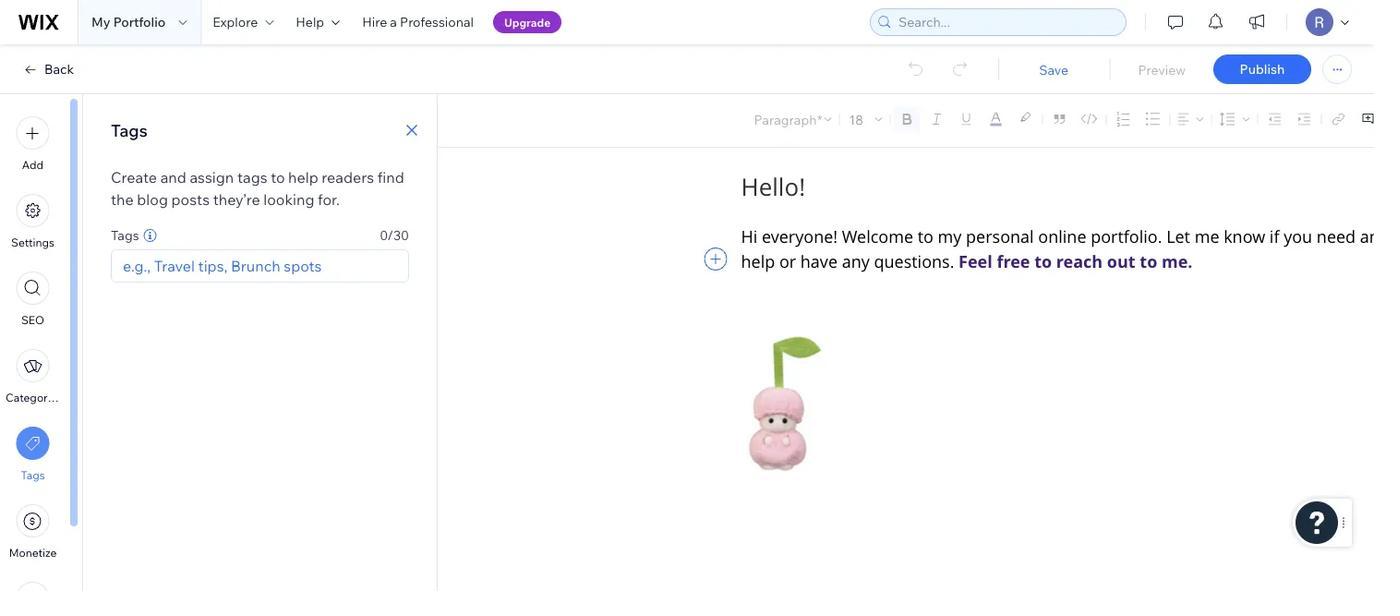 Task type: describe. For each thing, give the bounding box(es) containing it.
the
[[111, 190, 134, 209]]

Tags field
[[327, 250, 403, 282]]

back
[[44, 61, 74, 77]]

to right free
[[1034, 250, 1052, 272]]

they're
[[213, 190, 260, 209]]

travel
[[154, 257, 195, 275]]

everyone!
[[762, 225, 838, 247]]

hi everyone! welcome to my personal online portfolio. let me know if you need an
[[741, 225, 1374, 272]]

let
[[1167, 225, 1190, 247]]

save button
[[1017, 61, 1091, 78]]

e.g., travel tips, brunch spots button
[[123, 255, 322, 277]]

free
[[997, 250, 1030, 272]]

hire a professional
[[362, 14, 474, 30]]

out
[[1107, 250, 1136, 272]]

back button
[[22, 61, 74, 78]]

0 vertical spatial tags
[[111, 120, 148, 140]]

posts
[[171, 190, 210, 209]]

reach
[[1056, 250, 1103, 272]]

0 / 30
[[380, 227, 409, 243]]

upgrade
[[504, 15, 551, 29]]

know
[[1224, 225, 1265, 247]]

brunch
[[231, 257, 280, 275]]

save
[[1039, 61, 1069, 77]]

tags
[[237, 168, 267, 187]]

create
[[111, 168, 157, 187]]

my
[[91, 14, 110, 30]]

assign
[[190, 168, 234, 187]]

monetize
[[9, 546, 57, 560]]

help button
[[285, 0, 351, 44]]

tags button
[[16, 427, 49, 482]]

need
[[1317, 225, 1356, 247]]

publish
[[1240, 61, 1285, 77]]

1 vertical spatial tags
[[111, 227, 139, 243]]

seo
[[21, 313, 44, 327]]

feel free to reach out to me.
[[959, 250, 1193, 272]]

to right out on the right of page
[[1140, 250, 1157, 272]]

you
[[1284, 225, 1313, 247]]

my portfolio
[[91, 14, 166, 30]]

paragraph
[[754, 111, 817, 127]]

a
[[390, 14, 397, 30]]

find
[[377, 168, 404, 187]]

to inside create and assign tags to help readers find the blog posts they're looking for.
[[271, 168, 285, 187]]

feel
[[959, 250, 993, 272]]

personal
[[966, 225, 1034, 247]]



Task type: locate. For each thing, give the bounding box(es) containing it.
paragraph *
[[754, 111, 822, 127]]

spots
[[284, 257, 322, 275]]

portfolio
[[113, 14, 166, 30]]

categories
[[6, 391, 62, 405]]

looking
[[263, 190, 314, 209]]

online
[[1038, 225, 1087, 247]]

if
[[1270, 225, 1280, 247]]

tips,
[[198, 257, 228, 275]]

hire a professional link
[[351, 0, 485, 44]]

my
[[938, 225, 962, 247]]

for.
[[318, 190, 340, 209]]

tags
[[111, 120, 148, 140], [111, 227, 139, 243], [21, 468, 45, 482]]

menu containing add
[[0, 105, 66, 591]]

monetize button
[[9, 504, 57, 560]]

help
[[288, 168, 318, 187]]

welcome
[[842, 225, 913, 247]]

e.g., travel tips, brunch spots
[[123, 257, 322, 275]]

*
[[817, 111, 822, 127]]

to up looking
[[271, 168, 285, 187]]

e.g.,
[[123, 257, 151, 275]]

2 vertical spatial tags
[[21, 468, 45, 482]]

add
[[22, 158, 44, 172]]

and
[[160, 168, 186, 187]]

me
[[1195, 225, 1220, 247]]

upgrade button
[[493, 11, 562, 33]]

add button
[[16, 116, 49, 172]]

to left the my
[[918, 225, 934, 247]]

tags inside button
[[21, 468, 45, 482]]

professional
[[400, 14, 474, 30]]

me.
[[1162, 250, 1193, 272]]

portfolio.
[[1091, 225, 1162, 247]]

tags up the monetize button
[[21, 468, 45, 482]]

explore
[[213, 14, 258, 30]]

/
[[387, 227, 393, 243]]

readers
[[322, 168, 374, 187]]

settings
[[11, 236, 54, 249]]

to inside hi everyone! welcome to my personal online portfolio. let me know if you need an
[[918, 225, 934, 247]]

an
[[1360, 225, 1374, 247]]

Add a Catchy Title text field
[[741, 171, 1374, 203]]

tags up "e.g.,"
[[111, 227, 139, 243]]

publish button
[[1214, 54, 1311, 84]]

help
[[296, 14, 324, 30]]

tags up "create"
[[111, 120, 148, 140]]

menu
[[0, 105, 66, 591]]

to
[[271, 168, 285, 187], [918, 225, 934, 247], [1034, 250, 1052, 272], [1140, 250, 1157, 272]]

Search... field
[[893, 9, 1120, 35]]

seo button
[[16, 272, 49, 327]]

create and assign tags to help readers find the blog posts they're looking for.
[[111, 168, 404, 209]]

hi
[[741, 225, 758, 247]]

hire
[[362, 14, 387, 30]]

0
[[380, 227, 387, 243]]

categories button
[[6, 349, 62, 405]]

blog
[[137, 190, 168, 209]]

settings button
[[11, 194, 54, 249]]

30
[[393, 227, 409, 243]]



Task type: vqa. For each thing, say whether or not it's contained in the screenshot.
'Back'
yes



